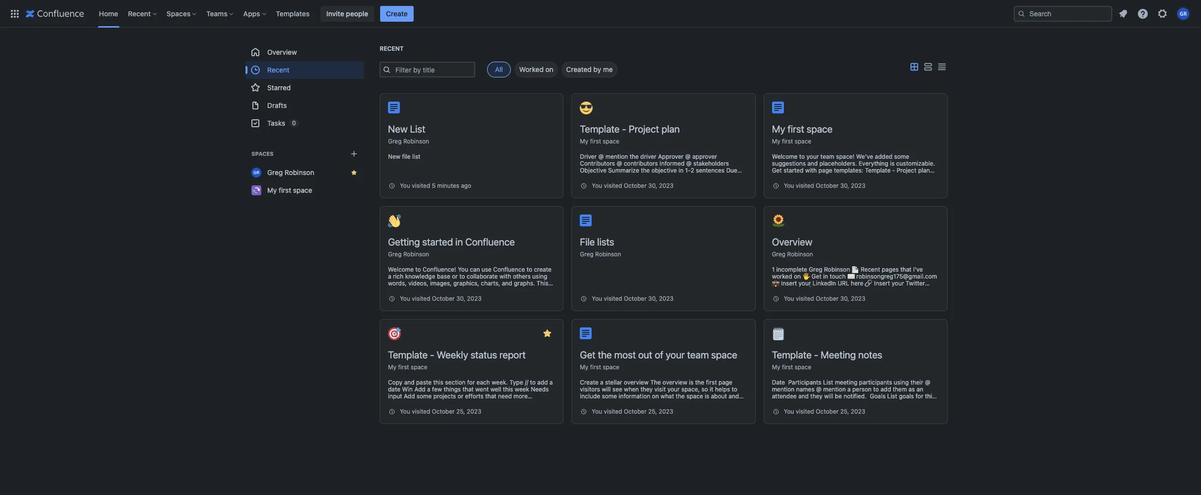 Task type: describe. For each thing, give the bounding box(es) containing it.
greg robinson
[[267, 168, 314, 177]]

template for template - meeting notes
[[772, 349, 812, 361]]

you visited october 30, 2023 for my
[[784, 182, 866, 189]]

october for get the most out of your team space
[[624, 408, 647, 415]]

overview greg robinson
[[772, 236, 813, 258]]

drafts
[[267, 101, 287, 109]]

robinson inside the file lists greg robinson
[[595, 251, 621, 258]]

space inside template - weekly status report my first space
[[411, 363, 428, 371]]

you visited october 30, 2023 for plan
[[592, 182, 674, 189]]

my inside template - weekly status report my first space
[[388, 363, 397, 371]]

your
[[666, 349, 685, 361]]

create link
[[380, 6, 414, 21]]

plan
[[662, 123, 680, 135]]

- for project
[[622, 123, 626, 135]]

on
[[546, 65, 554, 73]]

recent link
[[246, 61, 364, 79]]

overview for overview
[[267, 48, 297, 56]]

templates link
[[273, 6, 313, 21]]

people
[[346, 9, 368, 18]]

25, for status
[[456, 408, 465, 415]]

banner containing home
[[0, 0, 1201, 28]]

Search field
[[1014, 6, 1113, 21]]

30, for confluence
[[456, 295, 465, 302]]

visited for new list
[[412, 182, 430, 189]]

page image for new
[[388, 102, 400, 113]]

my first space link for template - meeting notes
[[772, 363, 812, 371]]

5
[[432, 182, 436, 189]]

you for template - meeting notes
[[784, 408, 794, 415]]

you for template - weekly status report
[[400, 408, 410, 415]]

template - project plan my first space
[[580, 123, 680, 145]]

greg inside overview greg robinson
[[772, 251, 786, 258]]

search image
[[1018, 10, 1026, 18]]

started
[[422, 236, 453, 248]]

2023 for my first space
[[851, 182, 866, 189]]

drafts link
[[246, 97, 364, 114]]

my first space link for get the most out of your team space
[[580, 363, 620, 371]]

starred link
[[246, 79, 364, 97]]

template for template - weekly status report
[[388, 349, 428, 361]]

2023 for overview
[[851, 295, 866, 302]]

my first space my first space
[[772, 123, 833, 145]]

worked on
[[519, 65, 554, 73]]

spaces button
[[164, 6, 200, 21]]

new file list
[[388, 153, 420, 160]]

october for getting started in confluence
[[432, 295, 455, 302]]

2023 for template - project plan
[[659, 182, 674, 189]]

robinson inside new list greg robinson
[[403, 138, 429, 145]]

get the most out of your team space my first space
[[580, 349, 737, 371]]

create
[[386, 9, 408, 18]]

0
[[292, 119, 296, 127]]

unstar this space image
[[350, 169, 358, 177]]

25, for out
[[648, 408, 657, 415]]

out
[[638, 349, 653, 361]]

all
[[495, 65, 503, 73]]

template for template - project plan
[[580, 123, 620, 135]]

all button
[[487, 62, 511, 77]]

group containing overview
[[246, 43, 364, 132]]

most
[[614, 349, 636, 361]]

2023 for getting started in confluence
[[467, 295, 482, 302]]

apps
[[243, 9, 260, 18]]

2 horizontal spatial recent
[[380, 45, 404, 52]]

invite people button
[[321, 6, 374, 21]]

by
[[594, 65, 601, 73]]

- for weekly
[[430, 349, 434, 361]]

create a space image
[[348, 148, 360, 160]]

you for get the most out of your team space
[[592, 408, 602, 415]]

help icon image
[[1137, 8, 1149, 19]]

30, for plan
[[648, 182, 657, 189]]

created
[[566, 65, 592, 73]]

me
[[603, 65, 613, 73]]

overview for overview greg robinson
[[772, 236, 813, 248]]

invite
[[326, 9, 344, 18]]

you visited october 30, 2023 for confluence
[[400, 295, 482, 302]]

invite people
[[326, 9, 368, 18]]

first inside the template - meeting notes my first space
[[782, 363, 793, 371]]

- for meeting
[[814, 349, 819, 361]]

compact list image
[[936, 61, 948, 73]]

home link
[[96, 6, 121, 21]]

visited for get the most out of your team space
[[604, 408, 622, 415]]

get
[[580, 349, 596, 361]]

you for my first space
[[784, 182, 794, 189]]

visited for template - project plan
[[604, 182, 622, 189]]

25, for notes
[[840, 408, 849, 415]]

visited for template - meeting notes
[[796, 408, 814, 415]]

my first space link for my first space
[[772, 138, 812, 145]]

new list greg robinson
[[388, 123, 429, 145]]

overview link
[[246, 43, 364, 61]]

file
[[580, 236, 595, 248]]

new for file
[[388, 153, 400, 160]]

template - weekly status report my first space
[[388, 349, 526, 371]]



Task type: vqa. For each thing, say whether or not it's contained in the screenshot.
image inside Dialog
no



Task type: locate. For each thing, give the bounding box(es) containing it.
new for list
[[388, 123, 408, 135]]

1 horizontal spatial spaces
[[252, 150, 274, 157]]

template inside template - project plan my first space
[[580, 123, 620, 135]]

0 vertical spatial new
[[388, 123, 408, 135]]

page image for my
[[772, 102, 784, 113]]

space
[[807, 123, 833, 135], [603, 138, 620, 145], [795, 138, 812, 145], [293, 186, 312, 194], [711, 349, 737, 361], [411, 363, 428, 371], [603, 363, 620, 371], [795, 363, 812, 371]]

2 you visited october 25, 2023 from the left
[[592, 408, 673, 415]]

template left the weekly
[[388, 349, 428, 361]]

1 vertical spatial spaces
[[252, 150, 274, 157]]

2023 for get the most out of your team space
[[659, 408, 673, 415]]

2023 for template - meeting notes
[[851, 408, 865, 415]]

page image up file
[[580, 215, 592, 226]]

visited for template - weekly status report
[[412, 408, 430, 415]]

robinson
[[403, 138, 429, 145], [285, 168, 314, 177], [403, 251, 429, 258], [595, 251, 621, 258], [787, 251, 813, 258]]

robinson inside "getting started in confluence greg robinson"
[[403, 251, 429, 258]]

1 25, from the left
[[456, 408, 465, 415]]

recent right 'home'
[[128, 9, 151, 18]]

created by me button
[[562, 62, 617, 77]]

you
[[400, 182, 410, 189], [592, 182, 602, 189], [784, 182, 794, 189], [400, 295, 410, 302], [592, 295, 602, 302], [784, 295, 794, 302], [400, 408, 410, 415], [592, 408, 602, 415], [784, 408, 794, 415]]

appswitcher icon image
[[9, 8, 21, 19]]

group
[[246, 43, 364, 132]]

2 vertical spatial recent
[[267, 66, 290, 74]]

list image
[[922, 61, 934, 73]]

spaces
[[167, 9, 191, 18], [252, 150, 274, 157]]

created by me
[[566, 65, 613, 73]]

greg robinson link for file lists
[[580, 251, 621, 258]]

tab list containing all
[[475, 62, 617, 77]]

tasks
[[267, 119, 285, 127]]

1 horizontal spatial -
[[622, 123, 626, 135]]

worked on button
[[515, 62, 558, 77]]

1 horizontal spatial you visited october 25, 2023
[[592, 408, 673, 415]]

- inside template - weekly status report my first space
[[430, 349, 434, 361]]

1 new from the top
[[388, 123, 408, 135]]

visited for overview
[[796, 295, 814, 302]]

0 vertical spatial spaces
[[167, 9, 191, 18]]

1 horizontal spatial overview
[[772, 236, 813, 248]]

banner
[[0, 0, 1201, 28]]

space inside the template - meeting notes my first space
[[795, 363, 812, 371]]

-
[[622, 123, 626, 135], [430, 349, 434, 361], [814, 349, 819, 361]]

spaces inside popup button
[[167, 9, 191, 18]]

team
[[687, 349, 709, 361]]

in
[[455, 236, 463, 248]]

meeting
[[821, 349, 856, 361]]

:dart: image
[[388, 327, 401, 340], [388, 327, 401, 340]]

greg robinson link for getting started in confluence
[[388, 251, 429, 258]]

first inside template - project plan my first space
[[590, 138, 601, 145]]

recent
[[128, 9, 151, 18], [380, 45, 404, 52], [267, 66, 290, 74]]

recent inside dropdown button
[[128, 9, 151, 18]]

getting started in confluence greg robinson
[[388, 236, 515, 258]]

tab list
[[475, 62, 617, 77]]

- left the meeting
[[814, 349, 819, 361]]

robinson inside overview greg robinson
[[787, 251, 813, 258]]

new left file
[[388, 153, 400, 160]]

recent up starred
[[267, 66, 290, 74]]

notes
[[858, 349, 883, 361]]

my inside the template - meeting notes my first space
[[772, 363, 781, 371]]

0 horizontal spatial page image
[[388, 102, 400, 113]]

recent button
[[125, 6, 161, 21]]

:wave: image
[[388, 215, 401, 227], [388, 215, 401, 227]]

0 vertical spatial recent
[[128, 9, 151, 18]]

recent inside "link"
[[267, 66, 290, 74]]

spaces down tasks
[[252, 150, 274, 157]]

my first space
[[267, 186, 312, 194]]

weekly
[[437, 349, 468, 361]]

minutes
[[437, 182, 459, 189]]

2 horizontal spatial 25,
[[840, 408, 849, 415]]

0 horizontal spatial recent
[[128, 9, 151, 18]]

page image up new list greg robinson at the top of the page
[[388, 102, 400, 113]]

2 new from the top
[[388, 153, 400, 160]]

settings icon image
[[1157, 8, 1169, 19]]

visited for getting started in confluence
[[412, 295, 430, 302]]

Filter by title field
[[393, 63, 474, 76]]

ago
[[461, 182, 471, 189]]

0 horizontal spatial template
[[388, 349, 428, 361]]

apps button
[[240, 6, 270, 21]]

greg inside the file lists greg robinson
[[580, 251, 594, 258]]

greg inside new list greg robinson
[[388, 138, 402, 145]]

home
[[99, 9, 118, 18]]

- inside the template - meeting notes my first space
[[814, 349, 819, 361]]

confluence
[[465, 236, 515, 248]]

0 horizontal spatial you visited october 25, 2023
[[400, 408, 481, 415]]

2 horizontal spatial -
[[814, 349, 819, 361]]

report
[[500, 349, 526, 361]]

page image up my first space my first space
[[772, 102, 784, 113]]

template left project
[[580, 123, 620, 135]]

notification icon image
[[1118, 8, 1129, 19]]

of
[[655, 349, 664, 361]]

new left list
[[388, 123, 408, 135]]

greg robinson link for new list
[[388, 138, 429, 145]]

cards image
[[908, 61, 920, 73]]

2 horizontal spatial you visited october 25, 2023
[[784, 408, 865, 415]]

visited for my first space
[[796, 182, 814, 189]]

templates
[[276, 9, 310, 18]]

greg
[[388, 138, 402, 145], [267, 168, 283, 177], [388, 251, 402, 258], [580, 251, 594, 258], [772, 251, 786, 258]]

first inside template - weekly status report my first space
[[398, 363, 409, 371]]

spaces right recent dropdown button
[[167, 9, 191, 18]]

list
[[410, 123, 425, 135]]

you visited october 25, 2023 for meeting
[[784, 408, 865, 415]]

first inside get the most out of your team space my first space
[[590, 363, 601, 371]]

recent down create link
[[380, 45, 404, 52]]

my inside get the most out of your team space my first space
[[580, 363, 589, 371]]

overview inside group
[[267, 48, 297, 56]]

template inside template - weekly status report my first space
[[388, 349, 428, 361]]

0 horizontal spatial spaces
[[167, 9, 191, 18]]

overview inside overview greg robinson
[[772, 236, 813, 248]]

the
[[598, 349, 612, 361]]

:notepad_spiral: image
[[772, 327, 785, 340], [772, 327, 785, 340]]

visited
[[412, 182, 430, 189], [604, 182, 622, 189], [796, 182, 814, 189], [412, 295, 430, 302], [604, 295, 622, 302], [796, 295, 814, 302], [412, 408, 430, 415], [604, 408, 622, 415], [796, 408, 814, 415]]

2023 for template - weekly status report
[[467, 408, 481, 415]]

new inside new list greg robinson
[[388, 123, 408, 135]]

2023
[[659, 182, 674, 189], [851, 182, 866, 189], [467, 295, 482, 302], [659, 295, 674, 302], [851, 295, 866, 302], [467, 408, 481, 415], [659, 408, 673, 415], [851, 408, 865, 415]]

you for template - project plan
[[592, 182, 602, 189]]

you for overview
[[784, 295, 794, 302]]

:sunglasses: image
[[580, 102, 593, 114], [580, 102, 593, 114]]

you visited october 25, 2023 for weekly
[[400, 408, 481, 415]]

30,
[[648, 182, 657, 189], [840, 182, 849, 189], [456, 295, 465, 302], [648, 295, 657, 302], [840, 295, 849, 302]]

my
[[772, 123, 785, 135], [580, 138, 589, 145], [772, 138, 781, 145], [267, 186, 277, 194], [388, 363, 397, 371], [580, 363, 589, 371], [772, 363, 781, 371]]

greg robinson link for overview
[[772, 251, 813, 258]]

confluence image
[[26, 8, 84, 19], [26, 8, 84, 19]]

greg inside "getting started in confluence greg robinson"
[[388, 251, 402, 258]]

1 vertical spatial new
[[388, 153, 400, 160]]

file
[[402, 153, 411, 160]]

global element
[[6, 0, 1012, 27]]

october
[[624, 182, 647, 189], [816, 182, 839, 189], [432, 295, 455, 302], [624, 295, 647, 302], [816, 295, 839, 302], [432, 408, 455, 415], [624, 408, 647, 415], [816, 408, 839, 415]]

page image
[[580, 327, 592, 339]]

1 vertical spatial recent
[[380, 45, 404, 52]]

my first space link for template - project plan
[[580, 138, 620, 145]]

0 horizontal spatial overview
[[267, 48, 297, 56]]

30, for my
[[840, 182, 849, 189]]

unstar image
[[542, 327, 553, 339]]

october for overview
[[816, 295, 839, 302]]

list
[[412, 153, 420, 160]]

template inside the template - meeting notes my first space
[[772, 349, 812, 361]]

0 horizontal spatial -
[[430, 349, 434, 361]]

2 horizontal spatial page image
[[772, 102, 784, 113]]

october for template - weekly status report
[[432, 408, 455, 415]]

my first space link for template - weekly status report
[[388, 363, 428, 371]]

new
[[388, 123, 408, 135], [388, 153, 400, 160]]

you visited october 30, 2023
[[592, 182, 674, 189], [784, 182, 866, 189], [400, 295, 482, 302], [592, 295, 674, 302], [784, 295, 866, 302]]

1 horizontal spatial 25,
[[648, 408, 657, 415]]

worked
[[519, 65, 544, 73]]

greg robinson link
[[388, 138, 429, 145], [246, 164, 364, 181], [388, 251, 429, 258], [580, 251, 621, 258], [772, 251, 813, 258]]

getting
[[388, 236, 420, 248]]

1 horizontal spatial recent
[[267, 66, 290, 74]]

1 horizontal spatial template
[[580, 123, 620, 135]]

- left the weekly
[[430, 349, 434, 361]]

1 horizontal spatial page image
[[580, 215, 592, 226]]

- left project
[[622, 123, 626, 135]]

0 horizontal spatial 25,
[[456, 408, 465, 415]]

2 25, from the left
[[648, 408, 657, 415]]

25,
[[456, 408, 465, 415], [648, 408, 657, 415], [840, 408, 849, 415]]

2 horizontal spatial template
[[772, 349, 812, 361]]

1 you visited october 25, 2023 from the left
[[400, 408, 481, 415]]

1 vertical spatial overview
[[772, 236, 813, 248]]

template left the meeting
[[772, 349, 812, 361]]

you for new list
[[400, 182, 410, 189]]

3 you visited october 25, 2023 from the left
[[784, 408, 865, 415]]

template - meeting notes my first space
[[772, 349, 883, 371]]

teams button
[[203, 6, 237, 21]]

you for getting started in confluence
[[400, 295, 410, 302]]

template
[[580, 123, 620, 135], [388, 349, 428, 361], [772, 349, 812, 361]]

3 25, from the left
[[840, 408, 849, 415]]

you visited 5 minutes ago
[[400, 182, 471, 189]]

- inside template - project plan my first space
[[622, 123, 626, 135]]

october for template - project plan
[[624, 182, 647, 189]]

october for template - meeting notes
[[816, 408, 839, 415]]

first
[[788, 123, 804, 135], [590, 138, 601, 145], [782, 138, 793, 145], [279, 186, 291, 194], [398, 363, 409, 371], [590, 363, 601, 371], [782, 363, 793, 371]]

my inside template - project plan my first space
[[580, 138, 589, 145]]

0 vertical spatial overview
[[267, 48, 297, 56]]

starred
[[267, 83, 291, 92]]

you visited october 25, 2023
[[400, 408, 481, 415], [592, 408, 673, 415], [784, 408, 865, 415]]

project
[[629, 123, 659, 135]]

space inside template - project plan my first space
[[603, 138, 620, 145]]

october for my first space
[[816, 182, 839, 189]]

file lists greg robinson
[[580, 236, 621, 258]]

overview
[[267, 48, 297, 56], [772, 236, 813, 248]]

status
[[471, 349, 497, 361]]

lists
[[597, 236, 614, 248]]

teams
[[206, 9, 228, 18]]

page image
[[388, 102, 400, 113], [772, 102, 784, 113], [580, 215, 592, 226]]

my first space link
[[580, 138, 620, 145], [772, 138, 812, 145], [246, 181, 364, 199], [388, 363, 428, 371], [580, 363, 620, 371], [772, 363, 812, 371]]

you visited october 25, 2023 for most
[[592, 408, 673, 415]]

:sunflower: image
[[772, 215, 785, 227], [772, 215, 785, 227]]



